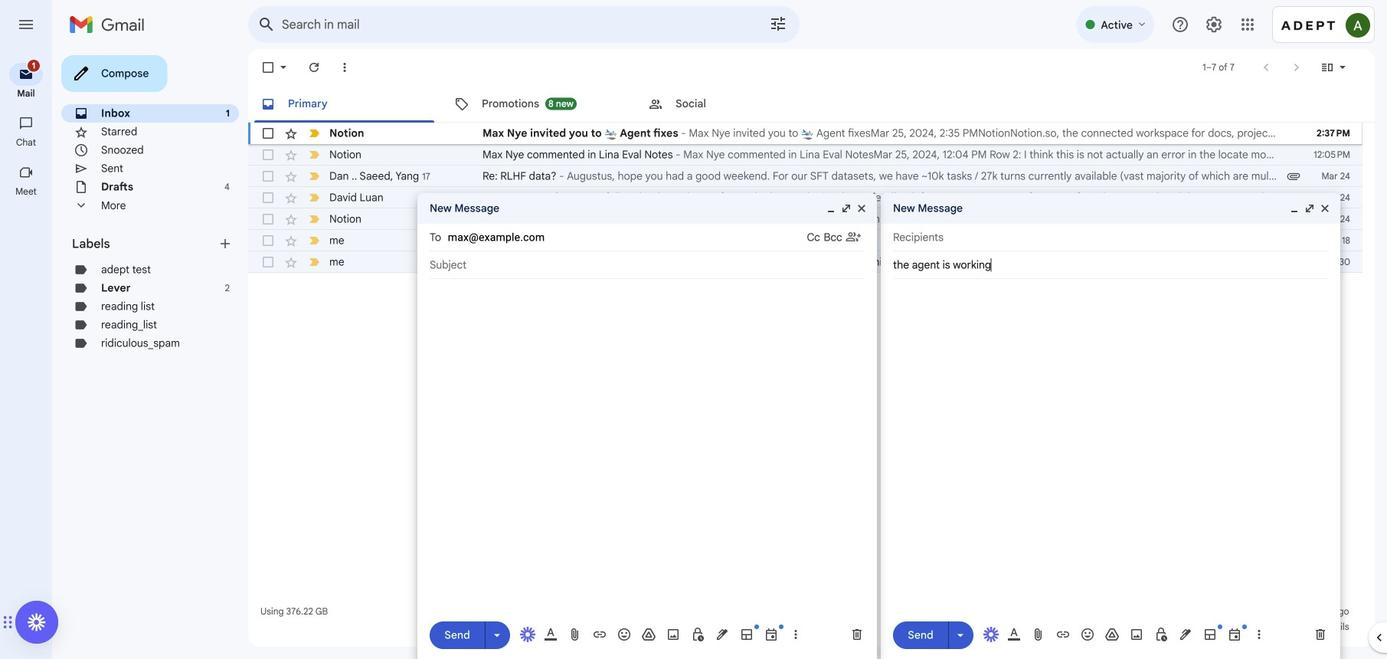 Task type: locate. For each thing, give the bounding box(es) containing it.
0 horizontal spatial dialog
[[418, 193, 878, 659]]

1 horizontal spatial close image
[[1320, 202, 1332, 215]]

2 dialog from the left
[[881, 193, 1341, 659]]

discard draft ‪(⌘⇧d)‬ image
[[850, 627, 865, 642], [1314, 627, 1329, 642]]

0 horizontal spatial attach files image
[[568, 627, 583, 642]]

discard draft ‪(⌘⇧d)‬ image right more options icon
[[1314, 627, 1329, 642]]

2 insert photo image from the left
[[1130, 627, 1145, 642]]

settings image
[[1206, 15, 1224, 34]]

insert link ‪(⌘k)‬ image
[[592, 627, 608, 642]]

1 horizontal spatial insert photo image
[[1130, 627, 1145, 642]]

🗣️ image
[[483, 235, 496, 248]]

close image
[[856, 202, 868, 215], [1320, 202, 1332, 215]]

main menu image
[[17, 15, 35, 34]]

2 select a layout image from the left
[[1203, 627, 1219, 642]]

select a layout image right insert signature icon
[[1203, 627, 1219, 642]]

insert signature image
[[1179, 627, 1194, 642]]

discard draft ‪(⌘⇧d)‬ image for more options image
[[850, 627, 865, 642]]

discard draft ‪(⌘⇧d)‬ image right more options image
[[850, 627, 865, 642]]

insert photo image left toggle confidential mode icon
[[666, 627, 681, 642]]

1 horizontal spatial select a layout image
[[1203, 627, 1219, 642]]

search in mail image
[[253, 11, 281, 38]]

insert emoji ‪(⌘⇧2)‬ image
[[1081, 627, 1096, 642]]

1 horizontal spatial minimize image
[[1289, 202, 1301, 215]]

0 horizontal spatial 🛬 image
[[605, 128, 618, 140]]

None checkbox
[[261, 60, 276, 75], [261, 126, 276, 141], [261, 147, 276, 162], [261, 169, 276, 184], [261, 190, 276, 205], [261, 212, 276, 227], [261, 60, 276, 75], [261, 126, 276, 141], [261, 147, 276, 162], [261, 169, 276, 184], [261, 190, 276, 205], [261, 212, 276, 227]]

move image
[[2, 613, 8, 632], [8, 613, 13, 632]]

1 attach files image from the left
[[568, 627, 583, 642]]

1 horizontal spatial dialog
[[881, 193, 1341, 659]]

main content
[[248, 49, 1388, 647]]

🗣️ image
[[1076, 235, 1089, 248]]

attach files image
[[568, 627, 583, 642], [1032, 627, 1047, 642]]

2 pop out image from the left
[[1304, 202, 1317, 215]]

minimize image for 1st close icon from right
[[1289, 202, 1301, 215]]

0 horizontal spatial select a layout image
[[740, 627, 755, 642]]

minimize image
[[825, 202, 838, 215], [1289, 202, 1301, 215]]

0 horizontal spatial close image
[[856, 202, 868, 215]]

dialog
[[418, 193, 878, 659], [881, 193, 1341, 659]]

Subject field
[[430, 258, 865, 273], [894, 258, 1329, 273]]

7 row from the top
[[248, 251, 1388, 273]]

pop out image
[[841, 202, 853, 215], [1304, 202, 1317, 215]]

toggle confidential mode image
[[1154, 627, 1170, 642]]

insert photo image
[[666, 627, 681, 642], [1130, 627, 1145, 642]]

subject field down to recipients text box
[[430, 258, 865, 273]]

0 horizontal spatial subject field
[[430, 258, 865, 273]]

1 horizontal spatial subject field
[[894, 258, 1329, 273]]

more send options image
[[953, 627, 969, 643]]

1 horizontal spatial pop out image
[[1304, 202, 1317, 215]]

0 horizontal spatial minimize image
[[825, 202, 838, 215]]

2 attach files image from the left
[[1032, 627, 1047, 642]]

0 horizontal spatial discard draft ‪(⌘⇧d)‬ image
[[850, 627, 865, 642]]

advanced search options image
[[763, 8, 794, 39]]

row
[[248, 123, 1363, 144], [248, 144, 1363, 166], [248, 166, 1363, 187], [248, 187, 1363, 208], [248, 208, 1363, 230], [248, 230, 1388, 251], [248, 251, 1388, 273]]

1 pop out image from the left
[[841, 202, 853, 215]]

select a layout image right insert signature image
[[740, 627, 755, 642]]

attach files image left insert link ‪(⌘k)‬ icon
[[1032, 627, 1047, 642]]

set up a time to meet image
[[764, 627, 779, 642]]

1 dialog from the left
[[418, 193, 878, 659]]

navigation
[[0, 49, 54, 659]]

0 horizontal spatial insert photo image
[[666, 627, 681, 642]]

promotions, 8 new messages, tab
[[442, 86, 635, 123]]

1 minimize image from the left
[[825, 202, 838, 215]]

1 select a layout image from the left
[[740, 627, 755, 642]]

subject field down 🗣️ image
[[894, 258, 1329, 273]]

1 insert photo image from the left
[[666, 627, 681, 642]]

more email options image
[[337, 60, 353, 75]]

1 discard draft ‪(⌘⇧d)‬ image from the left
[[850, 627, 865, 642]]

select a layout image
[[740, 627, 755, 642], [1203, 627, 1219, 642]]

more send options image
[[490, 627, 505, 643]]

footer
[[248, 604, 1363, 635]]

more options image
[[1255, 627, 1265, 642]]

2 minimize image from the left
[[1289, 202, 1301, 215]]

🛬 image
[[605, 128, 618, 140], [802, 128, 814, 140]]

1 subject field from the left
[[430, 258, 865, 273]]

2 move image from the left
[[8, 613, 13, 632]]

None checkbox
[[261, 233, 276, 248], [261, 254, 276, 270], [261, 233, 276, 248], [261, 254, 276, 270]]

1 horizontal spatial discard draft ‪(⌘⇧d)‬ image
[[1314, 627, 1329, 642]]

1 horizontal spatial attach files image
[[1032, 627, 1047, 642]]

6 row from the top
[[248, 230, 1388, 251]]

insert photo image for toggle confidential mode image
[[1130, 627, 1145, 642]]

2 discard draft ‪(⌘⇧d)‬ image from the left
[[1314, 627, 1329, 642]]

2 subject field from the left
[[894, 258, 1329, 273]]

1 horizontal spatial 🛬 image
[[802, 128, 814, 140]]

attach files image left insert link ‪(⌘k)‬ image
[[568, 627, 583, 642]]

social tab
[[636, 86, 829, 123]]

1 close image from the left
[[856, 202, 868, 215]]

minimize image for first close icon from left
[[825, 202, 838, 215]]

heading
[[0, 87, 52, 100], [0, 136, 52, 149], [0, 185, 52, 198], [72, 236, 218, 251]]

0 horizontal spatial pop out image
[[841, 202, 853, 215]]

Search in mail text field
[[282, 17, 727, 32]]

tab list
[[248, 86, 1376, 123]]

insert photo image left toggle confidential mode image
[[1130, 627, 1145, 642]]



Task type: describe. For each thing, give the bounding box(es) containing it.
1 move image from the left
[[2, 613, 8, 632]]

select a layout image for insert signature icon
[[1203, 627, 1219, 642]]

4 row from the top
[[248, 187, 1363, 208]]

2 close image from the left
[[1320, 202, 1332, 215]]

⚔️ image
[[672, 235, 685, 248]]

insert emoji ‪(⌘⇧2)‬ image
[[617, 627, 632, 642]]

To recipients text field
[[448, 225, 807, 250]]

record a loom image
[[28, 613, 46, 632]]

refresh image
[[307, 60, 322, 75]]

discard draft ‪(⌘⇧d)‬ image for more options icon
[[1314, 627, 1329, 642]]

pop out image for first close icon from left
[[841, 202, 853, 215]]

5 row from the top
[[248, 208, 1363, 230]]

1 row from the top
[[248, 123, 1363, 144]]

subject field for minimize image corresponding to first close icon from left
[[430, 258, 865, 273]]

insert signature image
[[715, 627, 730, 642]]

attach files image for insert link ‪(⌘k)‬ image
[[568, 627, 583, 642]]

insert files using drive image
[[1105, 627, 1120, 642]]

insert link ‪(⌘k)‬ image
[[1056, 627, 1071, 642]]

subject field for minimize image associated with 1st close icon from right
[[894, 258, 1329, 273]]

insert files using drive image
[[641, 627, 657, 642]]

2 row from the top
[[248, 144, 1363, 166]]

select a layout image for insert signature image
[[740, 627, 755, 642]]

attach files image for insert link ‪(⌘k)‬ icon
[[1032, 627, 1047, 642]]

Search in mail search field
[[248, 6, 800, 43]]

support image
[[1172, 15, 1190, 34]]

toggle split pane mode image
[[1321, 60, 1336, 75]]

insert photo image for toggle confidential mode icon
[[666, 627, 681, 642]]

1 🛬 image from the left
[[605, 128, 618, 140]]

has attachment image
[[1287, 169, 1302, 184]]

more options image
[[792, 627, 801, 642]]

primary tab
[[248, 86, 441, 123]]

toggle confidential mode image
[[691, 627, 706, 642]]

3 row from the top
[[248, 166, 1363, 187]]

gmail image
[[69, 9, 153, 40]]

set up a time to meet image
[[1228, 627, 1243, 642]]

2 🛬 image from the left
[[802, 128, 814, 140]]

pop out image for 1st close icon from right
[[1304, 202, 1317, 215]]



Task type: vqa. For each thing, say whether or not it's contained in the screenshot.
first Enigma from the bottom of the 'navigation' in the left of the page containing Inbox
no



